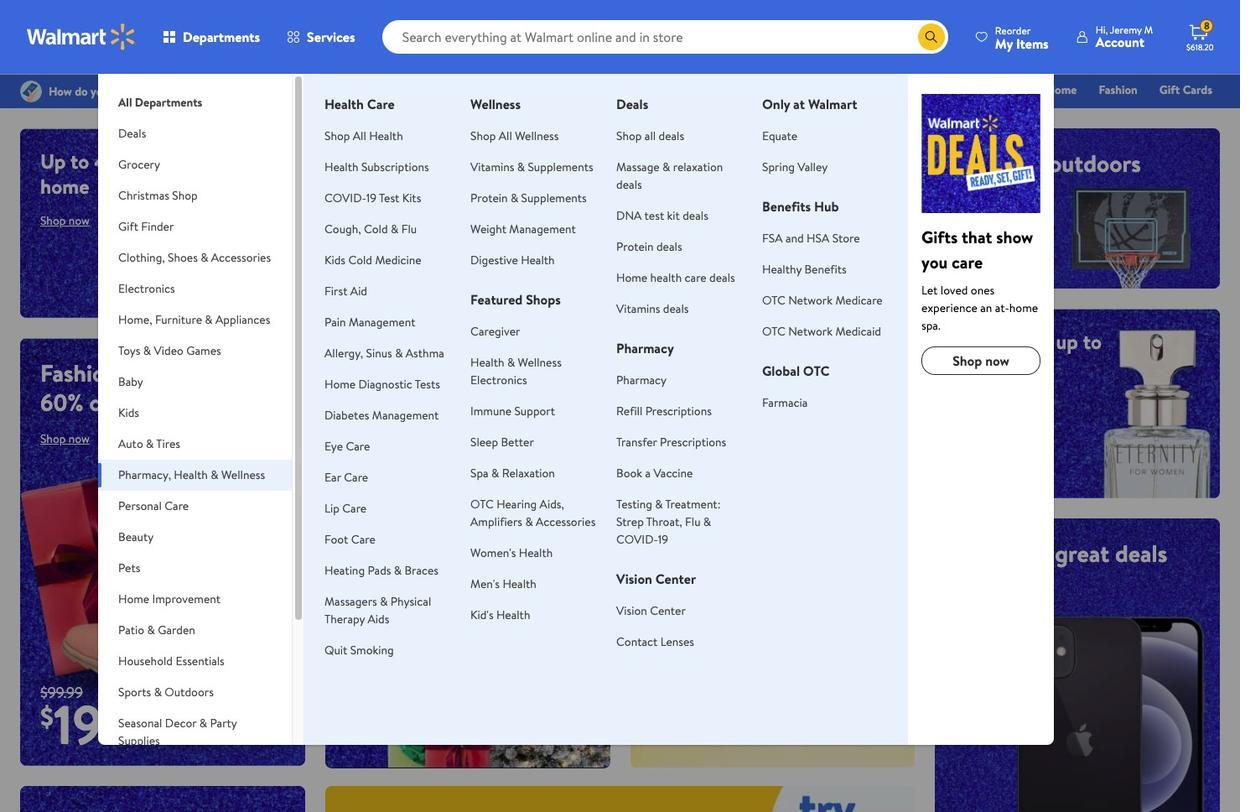 Task type: describe. For each thing, give the bounding box(es) containing it.
hearing
[[497, 496, 537, 513]]

dna
[[617, 207, 642, 224]]

quit
[[325, 642, 348, 659]]

patio & garden button
[[98, 615, 292, 646]]

physical
[[391, 593, 431, 610]]

massage & relaxation deals link
[[617, 159, 724, 193]]

& up medicine
[[391, 221, 399, 237]]

Walmart Site-Wide search field
[[382, 20, 949, 54]]

health up subscriptions
[[369, 128, 403, 144]]

& inside massagers & physical therapy aids
[[380, 593, 388, 610]]

$99.99 $ 19 99
[[40, 682, 130, 762]]

at
[[794, 95, 806, 113]]

shop down the experience
[[953, 352, 983, 370]]

shop down up to 40% off home
[[40, 212, 66, 229]]

cold for kids
[[349, 252, 373, 268]]

up to 65% off
[[651, 499, 792, 532]]

otc for otc hearing aids, amplifiers & accessories
[[471, 496, 494, 513]]

vaccine
[[654, 465, 693, 482]]

now down tests
[[402, 410, 430, 431]]

deals up health
[[657, 238, 683, 255]]

home health care deals
[[617, 269, 736, 286]]

home for home health care deals
[[617, 269, 648, 286]]

spring valley link
[[763, 159, 828, 175]]

massage
[[617, 159, 660, 175]]

& up the throat,
[[655, 496, 663, 513]]

1 vertical spatial departments
[[135, 94, 203, 111]]

finder for the gift finder link
[[743, 81, 777, 98]]

lip care link
[[325, 500, 367, 517]]

grocery & essentials
[[594, 81, 698, 98]]

electronics link
[[893, 81, 965, 99]]

refill prescriptions
[[617, 403, 712, 420]]

19 inside $99.99 $ 19 99
[[54, 687, 102, 762]]

Search search field
[[382, 20, 949, 54]]

home health care deals link
[[617, 269, 736, 286]]

kids for kids cold medicine
[[325, 252, 346, 268]]

shop down health care
[[325, 128, 350, 144]]

1 horizontal spatial deals
[[617, 95, 649, 113]]

farmacia link
[[763, 394, 808, 411]]

wellness up shop all wellness link
[[471, 95, 521, 113]]

& down treatment:
[[704, 513, 712, 530]]

now for up to 40% off home
[[69, 212, 90, 229]]

household essentials button
[[98, 646, 292, 677]]

supplements for protein & supplements
[[522, 190, 587, 206]]

up for up to 65% off
[[651, 499, 680, 532]]

men's
[[471, 576, 500, 592]]

baby
[[118, 373, 143, 390]]

gift finder button
[[98, 211, 292, 242]]

protein for protein deals
[[617, 238, 654, 255]]

foot
[[325, 531, 349, 548]]

health down otc hearing aids, amplifiers & accessories
[[519, 545, 553, 561]]

strep
[[617, 513, 644, 530]]

care inside gifts that show you care let loved ones experience an at-home spa.
[[952, 251, 983, 274]]

massagers & physical therapy aids link
[[325, 593, 431, 628]]

& inside sports & outdoors deals
[[1028, 147, 1044, 180]]

& inside patio & garden dropdown button
[[147, 622, 155, 638]]

eye
[[325, 438, 343, 455]]

gift finder for the gift finder link
[[720, 81, 777, 98]]

covid-19 test kits
[[325, 190, 421, 206]]

my
[[996, 34, 1014, 52]]

off for up to 40% off home
[[138, 147, 164, 175]]

walmart image
[[27, 23, 136, 50]]

registry
[[1020, 105, 1063, 122]]

1 horizontal spatial 19
[[366, 190, 377, 206]]

& up weight management link at left
[[511, 190, 519, 206]]

decor
[[424, 524, 474, 553]]

medicine
[[375, 252, 422, 268]]

to for up to 40% off home
[[70, 147, 89, 175]]

pharmacy, health & wellness image
[[922, 94, 1041, 213]]

one debit link
[[1077, 104, 1149, 122]]

m
[[1145, 23, 1154, 37]]

heating pads & braces
[[325, 562, 439, 579]]

healthy benefits link
[[763, 261, 847, 278]]

was dollar $99.99, now dollar 19.99 group
[[20, 682, 130, 766]]

shop all wellness
[[471, 128, 559, 144]]

kit
[[667, 207, 680, 224]]

fragrances
[[956, 327, 1052, 356]]

care for personal care
[[165, 498, 189, 514]]

shop inside dropdown button
[[172, 187, 198, 204]]

shop down the throat,
[[651, 543, 676, 560]]

& right spa
[[492, 465, 499, 482]]

& inside toys & video games dropdown button
[[143, 342, 151, 359]]

shop right toy
[[999, 81, 1025, 98]]

health down "shop all health" link
[[325, 159, 359, 175]]

shop all deals link
[[617, 128, 685, 144]]

8 $618.20
[[1187, 19, 1215, 53]]

spring
[[763, 159, 795, 175]]

fsa
[[763, 230, 783, 247]]

shop up vitamins & supplements link
[[471, 128, 496, 144]]

to for up to 65% off
[[686, 499, 708, 532]]

up for up to 50% off seasonal decor
[[345, 499, 371, 528]]

improvement
[[152, 591, 221, 607]]

featured
[[471, 290, 523, 309]]

cough, cold & flu link
[[325, 221, 417, 237]]

christmas shop for christmas shop dropdown button
[[118, 187, 198, 204]]

men's health link
[[471, 576, 537, 592]]

99
[[104, 696, 130, 729]]

off for up to 50% off seasonal decor
[[441, 499, 468, 528]]

women's
[[471, 545, 516, 561]]

all for wellness
[[499, 128, 513, 144]]

& down shop all wellness link
[[518, 159, 525, 175]]

& inside home, furniture & appliances dropdown button
[[205, 311, 213, 328]]

seasonal
[[345, 524, 419, 553]]

home for home diagnostic tests
[[325, 376, 356, 393]]

shop left the show
[[956, 221, 981, 237]]

deals up massage & relaxation deals link
[[659, 128, 685, 144]]

tech,
[[998, 537, 1050, 570]]

now down at-
[[986, 352, 1010, 370]]

gift cards registry
[[1020, 81, 1213, 122]]

hi, jeremy m account
[[1096, 23, 1154, 51]]

protein for protein & supplements
[[471, 190, 508, 206]]

auto & tires
[[118, 435, 180, 452]]

accessories inside otc hearing aids, amplifiers & accessories
[[536, 513, 596, 530]]

home, furniture & appliances button
[[98, 305, 292, 336]]

& inside grocery & essentials link
[[638, 81, 645, 98]]

shop down home diagnostic tests
[[366, 410, 399, 431]]

otc network medicare
[[763, 292, 883, 309]]

pharmacy,
[[118, 466, 171, 483]]

shop all health link
[[325, 128, 403, 144]]

sleep
[[471, 434, 498, 451]]

christmas for christmas shop dropdown button
[[118, 187, 169, 204]]

now for sports & outdoors deals
[[984, 221, 1005, 237]]

deals right kit on the right of page
[[683, 207, 709, 224]]

health & wellness electronics
[[471, 354, 562, 388]]

lip
[[325, 500, 340, 517]]

supplements for vitamins & supplements
[[528, 159, 594, 175]]

sports for sports & outdoors
[[118, 684, 151, 701]]

spa & relaxation
[[471, 465, 555, 482]]

deals right health
[[710, 269, 736, 286]]

shop now for fashion gifts up to 60% off
[[40, 430, 90, 447]]

seasonal decor & party supplies
[[118, 715, 237, 749]]

christmas shop for christmas shop link
[[798, 81, 879, 98]]

health up "shop all health" link
[[325, 95, 364, 113]]

cold for cough,
[[364, 221, 388, 237]]

grocery for grocery & essentials
[[594, 81, 635, 98]]

& right the pads
[[394, 562, 402, 579]]

deals right the 'great' at the right bottom of the page
[[1116, 537, 1168, 570]]

gifts
[[124, 356, 171, 389]]

household essentials
[[118, 653, 225, 670]]

care for foot care
[[351, 531, 376, 548]]

transfer
[[617, 434, 658, 451]]

management for pain management
[[349, 314, 416, 331]]

off inside the fashion gifts up to 60% off
[[89, 386, 120, 419]]

treatment:
[[666, 496, 721, 513]]

amplifiers
[[471, 513, 523, 530]]

0 horizontal spatial covid-
[[325, 190, 366, 206]]

shop now for sports & outdoors deals
[[956, 221, 1005, 237]]

finder for gift finder dropdown button
[[141, 218, 174, 235]]

a
[[646, 465, 651, 482]]

personal
[[118, 498, 162, 514]]

0 horizontal spatial all
[[118, 94, 132, 111]]

network for medicaid
[[789, 323, 833, 340]]

shop now for up to 40% off home
[[40, 212, 90, 229]]

& inside seasonal decor & party supplies
[[199, 715, 207, 732]]

deals inside massage & relaxation deals
[[617, 176, 642, 193]]

vision center link
[[617, 602, 686, 619]]

aids,
[[540, 496, 565, 513]]

otc right global
[[804, 362, 830, 380]]

shop now for up to 50% off seasonal decor
[[345, 564, 395, 581]]

braces
[[405, 562, 439, 579]]

shop down 60%
[[40, 430, 66, 447]]

top tech, great deals
[[956, 537, 1168, 570]]

medicare
[[836, 292, 883, 309]]

wellness inside dropdown button
[[221, 466, 265, 483]]

care for ear care
[[344, 469, 368, 486]]

$618.20
[[1187, 41, 1215, 53]]

covid-19 test kits link
[[325, 190, 421, 206]]

diabetes management link
[[325, 407, 439, 424]]

now for fashion gifts up to 60% off
[[69, 430, 90, 447]]

home, furniture & appliances
[[118, 311, 270, 328]]

heating pads & braces link
[[325, 562, 439, 579]]

shop up massagers
[[345, 564, 371, 581]]

& inside 'health & wellness electronics'
[[508, 354, 515, 371]]

pain management
[[325, 314, 416, 331]]

aids
[[368, 611, 390, 628]]

1 vertical spatial benefits
[[805, 261, 847, 278]]



Task type: vqa. For each thing, say whether or not it's contained in the screenshot.
prescriptions corresponding to Refill Prescriptions
yes



Task type: locate. For each thing, give the bounding box(es) containing it.
gift for the gift finder link
[[720, 81, 741, 98]]

& right toys on the left of page
[[143, 342, 151, 359]]

shop now link for sports & outdoors deals
[[956, 221, 1005, 237]]

hub
[[815, 197, 839, 216]]

1 vertical spatial kids
[[118, 404, 139, 421]]

0 horizontal spatial home
[[40, 172, 89, 201]]

1 vertical spatial electronics
[[118, 280, 175, 297]]

one
[[1085, 105, 1110, 122]]

0 horizontal spatial essentials
[[176, 653, 225, 670]]

prescriptions up vaccine
[[660, 434, 727, 451]]

health right "kid's"
[[497, 607, 531, 623]]

1 vertical spatial 19
[[658, 531, 669, 548]]

1 vertical spatial supplements
[[522, 190, 587, 206]]

1 vertical spatial management
[[349, 314, 416, 331]]

departments up the deals dropdown button
[[135, 94, 203, 111]]

prescriptions for refill prescriptions
[[646, 403, 712, 420]]

pharmacy up refill
[[617, 372, 667, 388]]

vitamins down health
[[617, 300, 661, 317]]

grocery down the deals dropdown button
[[118, 156, 160, 173]]

2 horizontal spatial 19
[[658, 531, 669, 548]]

care right lip
[[342, 500, 367, 517]]

toy
[[979, 81, 996, 98]]

christmas inside dropdown button
[[118, 187, 169, 204]]

2 pharmacy from the top
[[617, 372, 667, 388]]

gift inside dropdown button
[[118, 218, 138, 235]]

healthy
[[763, 261, 802, 278]]

departments up all departments link
[[183, 28, 260, 46]]

0 horizontal spatial gift
[[118, 218, 138, 235]]

electronics button
[[98, 274, 292, 305]]

1 vertical spatial all
[[679, 543, 690, 560]]

0 vertical spatial vision
[[617, 570, 653, 588]]

0 vertical spatial supplements
[[528, 159, 594, 175]]

0 horizontal spatial 19
[[54, 687, 102, 762]]

& inside auto & tires dropdown button
[[146, 435, 154, 452]]

prescriptions for transfer prescriptions
[[660, 434, 727, 451]]

home,
[[118, 311, 152, 328]]

& down registry link
[[1028, 147, 1044, 180]]

off inside the up to 50% off seasonal decor
[[441, 499, 468, 528]]

seasonal decor & party supplies button
[[98, 708, 292, 757]]

1 horizontal spatial up
[[1057, 327, 1079, 356]]

fashion left baby
[[40, 356, 118, 389]]

up inside the up to 50% off seasonal decor
[[345, 499, 371, 528]]

50%
[[956, 352, 993, 381], [399, 499, 436, 528]]

sports inside sports & outdoors dropdown button
[[118, 684, 151, 701]]

& inside otc hearing aids, amplifiers & accessories
[[526, 513, 533, 530]]

& right massage
[[663, 159, 671, 175]]

0 vertical spatial benefits
[[763, 197, 811, 216]]

that
[[962, 226, 993, 248]]

1 horizontal spatial care
[[952, 251, 983, 274]]

subscriptions
[[362, 159, 429, 175]]

women's health
[[471, 545, 553, 561]]

0 vertical spatial fashion
[[1099, 81, 1138, 98]]

all up 40%
[[118, 94, 132, 111]]

home inside 'dropdown button'
[[118, 591, 149, 607]]

farmacia
[[763, 394, 808, 411]]

0 horizontal spatial deals
[[118, 125, 146, 142]]

1 vertical spatial 50%
[[399, 499, 436, 528]]

gift inside "gift cards registry"
[[1160, 81, 1181, 98]]

0 horizontal spatial grocery
[[118, 156, 160, 173]]

1 horizontal spatial christmas shop
[[798, 81, 879, 98]]

1 horizontal spatial vitamins
[[617, 300, 661, 317]]

management down "diagnostic" in the left top of the page
[[372, 407, 439, 424]]

1 vertical spatial fashion
[[40, 356, 118, 389]]

party
[[210, 715, 237, 732]]

to for up to 50% off seasonal decor
[[376, 499, 394, 528]]

fashion inside the fashion gifts up to 60% off
[[40, 356, 118, 389]]

vitamins for vitamins deals
[[617, 300, 661, 317]]

pharmacy up pharmacy link
[[617, 339, 674, 357]]

19
[[366, 190, 377, 206], [658, 531, 669, 548], [54, 687, 102, 762]]

health down the caregiver
[[471, 354, 505, 371]]

immune support
[[471, 403, 555, 420]]

gifts
[[922, 226, 958, 248]]

shop now link for up to 50% off seasonal decor
[[345, 564, 395, 581]]

accessories inside dropdown button
[[211, 249, 271, 266]]

otc for otc network medicaid
[[763, 323, 786, 340]]

health down women's health link
[[503, 576, 537, 592]]

pharmacy link
[[617, 372, 667, 388]]

off left amplifiers
[[441, 499, 468, 528]]

0 vertical spatial home
[[40, 172, 89, 201]]

19 left test
[[366, 190, 377, 206]]

services button
[[274, 17, 369, 57]]

19 left 99
[[54, 687, 102, 762]]

network down otc network medicare
[[789, 323, 833, 340]]

electronics for the 'electronics' link
[[901, 81, 958, 98]]

finder inside dropdown button
[[141, 218, 174, 235]]

off for up to 65% off
[[761, 499, 792, 532]]

pain management link
[[325, 314, 416, 331]]

gifts that show you care let loved ones experience an at-home spa.
[[922, 226, 1039, 334]]

all for shop all
[[679, 543, 690, 560]]

cold up aid
[[349, 252, 373, 268]]

shop now link for up to 40% off home
[[40, 212, 90, 229]]

off down at-
[[998, 352, 1024, 381]]

cold
[[364, 221, 388, 237], [349, 252, 373, 268]]

up inside the fashion gifts up to 60% off
[[177, 356, 203, 389]]

wellness up vitamins & supplements link
[[515, 128, 559, 144]]

0 vertical spatial christmas shop
[[798, 81, 879, 98]]

christmas shop inside dropdown button
[[118, 187, 198, 204]]

allergy, sinus & asthma
[[325, 345, 445, 362]]

all for health care
[[353, 128, 367, 144]]

2 horizontal spatial electronics
[[901, 81, 958, 98]]

home inside gifts that show you care let loved ones experience an at-home spa.
[[1010, 300, 1039, 316]]

vitamins & supplements
[[471, 159, 594, 175]]

health subscriptions link
[[325, 159, 429, 175]]

0 vertical spatial all
[[645, 128, 656, 144]]

2 network from the top
[[789, 323, 833, 340]]

global otc
[[763, 362, 830, 380]]

vitamins & supplements link
[[471, 159, 594, 175]]

& right sinus
[[395, 345, 403, 362]]

electronics inside dropdown button
[[118, 280, 175, 297]]

christmas shop down grocery dropdown button
[[118, 187, 198, 204]]

1 vision from the top
[[617, 570, 653, 588]]

0 vertical spatial finder
[[743, 81, 777, 98]]

health inside 'health & wellness electronics'
[[471, 354, 505, 371]]

christmas shop right only
[[798, 81, 879, 98]]

finder left at
[[743, 81, 777, 98]]

0 horizontal spatial finder
[[141, 218, 174, 235]]

kids up auto
[[118, 404, 139, 421]]

immune
[[471, 403, 512, 420]]

wellness
[[471, 95, 521, 113], [515, 128, 559, 144], [518, 354, 562, 371], [221, 466, 265, 483]]

at-
[[996, 300, 1010, 316]]

auto & tires button
[[98, 429, 292, 460]]

care
[[952, 251, 983, 274], [685, 269, 707, 286]]

fashion up 'one debit' 'link'
[[1099, 81, 1138, 98]]

seasonal
[[118, 715, 162, 732]]

kids
[[325, 252, 346, 268], [118, 404, 139, 421]]

& left outdoors
[[154, 684, 162, 701]]

equate
[[763, 128, 798, 144]]

vision up contact
[[617, 602, 648, 619]]

0 vertical spatial 50%
[[956, 352, 993, 381]]

diabetes
[[325, 407, 370, 424]]

gift left only
[[720, 81, 741, 98]]

1 horizontal spatial kids
[[325, 252, 346, 268]]

gift for gift finder dropdown button
[[118, 218, 138, 235]]

19 inside testing & treatment: strep throat, flu & covid-19
[[658, 531, 669, 548]]

off inside fragrances up to 50% off
[[998, 352, 1024, 381]]

walmart+
[[1163, 105, 1213, 122]]

grocery inside dropdown button
[[118, 156, 160, 173]]

fsa and hsa store link
[[763, 230, 861, 247]]

cold up kids cold medicine link
[[364, 221, 388, 237]]

1 vertical spatial covid-
[[617, 531, 658, 548]]

0 horizontal spatial gift finder
[[118, 218, 174, 235]]

dna test kit deals link
[[617, 207, 709, 224]]

1 vertical spatial essentials
[[176, 653, 225, 670]]

deals inside dropdown button
[[118, 125, 146, 142]]

gift finder left at
[[720, 81, 777, 98]]

furniture
[[155, 311, 202, 328]]

deals up that
[[956, 176, 1008, 209]]

benefits up otc network medicare link
[[805, 261, 847, 278]]

1 horizontal spatial 50%
[[956, 352, 993, 381]]

deals down massage
[[617, 176, 642, 193]]

eye care link
[[325, 438, 370, 455]]

1 horizontal spatial gift finder
[[720, 81, 777, 98]]

care for health care
[[367, 95, 395, 113]]

fashion for fashion gifts up to 60% off
[[40, 356, 118, 389]]

0 vertical spatial essentials
[[648, 81, 698, 98]]

protein & supplements
[[471, 190, 587, 206]]

shop all deals
[[617, 128, 685, 144]]

1 vertical spatial gift finder
[[118, 218, 174, 235]]

center up lenses
[[650, 602, 686, 619]]

to inside up to 40% off home
[[70, 147, 89, 175]]

sinus
[[366, 345, 392, 362]]

1 horizontal spatial finder
[[743, 81, 777, 98]]

0 vertical spatial flu
[[402, 221, 417, 237]]

to inside the up to 50% off seasonal decor
[[376, 499, 394, 528]]

flu inside testing & treatment: strep throat, flu & covid-19
[[686, 513, 701, 530]]

2 vision from the top
[[617, 602, 648, 619]]

1 vertical spatial protein
[[617, 238, 654, 255]]

otc down healthy
[[763, 292, 786, 309]]

2 vertical spatial 19
[[54, 687, 102, 762]]

christmas down 40%
[[118, 187, 169, 204]]

1 horizontal spatial covid-
[[617, 531, 658, 548]]

deals up shop all deals
[[617, 95, 649, 113]]

massagers
[[325, 593, 377, 610]]

1 vertical spatial sports
[[118, 684, 151, 701]]

off right 40%
[[138, 147, 164, 175]]

care right eye
[[346, 438, 370, 455]]

&
[[638, 81, 645, 98], [1028, 147, 1044, 180], [518, 159, 525, 175], [663, 159, 671, 175], [511, 190, 519, 206], [391, 221, 399, 237], [201, 249, 209, 266], [205, 311, 213, 328], [143, 342, 151, 359], [395, 345, 403, 362], [508, 354, 515, 371], [146, 435, 154, 452], [492, 465, 499, 482], [211, 466, 219, 483], [655, 496, 663, 513], [526, 513, 533, 530], [704, 513, 712, 530], [394, 562, 402, 579], [380, 593, 388, 610], [147, 622, 155, 638], [154, 684, 162, 701], [199, 715, 207, 732]]

0 vertical spatial protein
[[471, 190, 508, 206]]

testing
[[617, 496, 653, 513]]

50% down an at the top right of page
[[956, 352, 993, 381]]

health
[[651, 269, 682, 286]]

care right health
[[685, 269, 707, 286]]

to inside fragrances up to 50% off
[[1084, 327, 1103, 356]]

2 vertical spatial management
[[372, 407, 439, 424]]

essentials up shop all deals
[[648, 81, 698, 98]]

benefits up and at the right
[[763, 197, 811, 216]]

1 vertical spatial cold
[[349, 252, 373, 268]]

management for weight management
[[510, 221, 576, 237]]

fashion for fashion
[[1099, 81, 1138, 98]]

health down weight management link at left
[[521, 252, 555, 268]]

gift finder inside dropdown button
[[118, 218, 174, 235]]

kids cold medicine
[[325, 252, 422, 268]]

1 horizontal spatial fashion
[[1099, 81, 1138, 98]]

spa.
[[922, 317, 941, 334]]

home link
[[1039, 81, 1085, 99]]

deals inside sports & outdoors deals
[[956, 176, 1008, 209]]

40%
[[94, 147, 133, 175]]

prescriptions
[[646, 403, 712, 420], [660, 434, 727, 451]]

otc for otc network medicare
[[763, 292, 786, 309]]

1 horizontal spatial christmas
[[798, 81, 850, 98]]

0 horizontal spatial electronics
[[118, 280, 175, 297]]

1 network from the top
[[789, 292, 833, 309]]

& up shop all deals
[[638, 81, 645, 98]]

1 horizontal spatial home
[[1010, 300, 1039, 316]]

allergy, sinus & asthma link
[[325, 345, 445, 362]]

flu down kits
[[402, 221, 417, 237]]

off
[[138, 147, 164, 175], [998, 352, 1024, 381], [89, 386, 120, 419], [441, 499, 468, 528], [761, 499, 792, 532]]

0 vertical spatial sports
[[956, 147, 1022, 180]]

& down auto & tires dropdown button
[[211, 466, 219, 483]]

1 horizontal spatial flu
[[686, 513, 701, 530]]

sports inside sports & outdoors deals
[[956, 147, 1022, 180]]

gift cards link
[[1153, 81, 1221, 99]]

gift finder for gift finder dropdown button
[[118, 218, 174, 235]]

care inside dropdown button
[[165, 498, 189, 514]]

& down the "hearing"
[[526, 513, 533, 530]]

protein down dna
[[617, 238, 654, 255]]

diabetes management
[[325, 407, 439, 424]]

vitamins for vitamins & supplements
[[471, 159, 515, 175]]

care for eye care
[[346, 438, 370, 455]]

deals down home health care deals link
[[664, 300, 689, 317]]

diagnostic
[[359, 376, 413, 393]]

50% inside fragrances up to 50% off
[[956, 352, 993, 381]]

auto
[[118, 435, 143, 452]]

health & wellness electronics link
[[471, 354, 562, 388]]

electronics up immune
[[471, 372, 527, 388]]

1 horizontal spatial sports
[[956, 147, 1022, 180]]

care for lip care
[[342, 500, 367, 517]]

50% inside the up to 50% off seasonal decor
[[399, 499, 436, 528]]

vision center up contact lenses link
[[617, 602, 686, 619]]

1 horizontal spatial all
[[679, 543, 690, 560]]

0 vertical spatial accessories
[[211, 249, 271, 266]]

0 horizontal spatial vitamins
[[471, 159, 515, 175]]

clothing, shoes & accessories button
[[98, 242, 292, 274]]

off right the 65%
[[761, 499, 792, 532]]

gift finder link
[[712, 81, 784, 99]]

up for up to 40% off home
[[40, 147, 66, 175]]

vitamins down shop all wellness
[[471, 159, 515, 175]]

1 vertical spatial finder
[[141, 218, 174, 235]]

0 vertical spatial cold
[[364, 221, 388, 237]]

management up "allergy, sinus & asthma" link on the top left of page
[[349, 314, 416, 331]]

network for medicare
[[789, 292, 833, 309]]

1 vertical spatial prescriptions
[[660, 434, 727, 451]]

& inside sports & outdoors dropdown button
[[154, 684, 162, 701]]

now for up to 50% off seasonal decor
[[374, 564, 395, 581]]

electronics for electronics dropdown button
[[118, 280, 175, 297]]

2 vision center from the top
[[617, 602, 686, 619]]

1 vertical spatial pharmacy
[[617, 372, 667, 388]]

men's health
[[471, 576, 537, 592]]

deals up 40%
[[118, 125, 146, 142]]

book
[[617, 465, 643, 482]]

0 vertical spatial kids
[[325, 252, 346, 268]]

& left party
[[199, 715, 207, 732]]

essentials down patio & garden dropdown button on the left bottom of page
[[176, 653, 225, 670]]

1 vertical spatial vision center
[[617, 602, 686, 619]]

supplements down vitamins & supplements link
[[522, 190, 587, 206]]

& up aids
[[380, 593, 388, 610]]

2 horizontal spatial up
[[651, 499, 680, 532]]

grocery for grocery
[[118, 156, 160, 173]]

and
[[786, 230, 804, 247]]

& right patio on the bottom of the page
[[147, 622, 155, 638]]

0 horizontal spatial up
[[177, 356, 203, 389]]

0 horizontal spatial sports
[[118, 684, 151, 701]]

shop left the 'electronics' link
[[853, 81, 879, 98]]

0 vertical spatial center
[[656, 570, 697, 588]]

first aid
[[325, 283, 368, 300]]

0 vertical spatial prescriptions
[[646, 403, 712, 420]]

search icon image
[[925, 30, 939, 44]]

vitamins deals link
[[617, 300, 689, 317]]

0 horizontal spatial protein
[[471, 190, 508, 206]]

christmas right only
[[798, 81, 850, 98]]

cough,
[[325, 221, 361, 237]]

christmas for christmas shop link
[[798, 81, 850, 98]]

fashion inside fashion link
[[1099, 81, 1138, 98]]

otc network medicaid link
[[763, 323, 882, 340]]

home up patio on the bottom of the page
[[118, 591, 149, 607]]

1 vertical spatial grocery
[[118, 156, 160, 173]]

outdoors
[[1050, 147, 1142, 180]]

home inside up to 40% off home
[[40, 172, 89, 201]]

home left 40%
[[40, 172, 89, 201]]

1 horizontal spatial protein
[[617, 238, 654, 255]]

0 vertical spatial pharmacy
[[617, 339, 674, 357]]

1 vertical spatial deals
[[118, 125, 146, 142]]

1 vertical spatial accessories
[[536, 513, 596, 530]]

accessories down gift finder dropdown button
[[211, 249, 271, 266]]

0 horizontal spatial all
[[645, 128, 656, 144]]

to inside the fashion gifts up to 60% off
[[208, 356, 230, 389]]

departments button
[[149, 17, 274, 57]]

1 horizontal spatial accessories
[[536, 513, 596, 530]]

2 vertical spatial electronics
[[471, 372, 527, 388]]

1 pharmacy from the top
[[617, 339, 674, 357]]

up inside up to 40% off home
[[40, 147, 66, 175]]

1 vertical spatial center
[[650, 602, 686, 619]]

essentials inside dropdown button
[[176, 653, 225, 670]]

wellness inside 'health & wellness electronics'
[[518, 354, 562, 371]]

all up vitamins & supplements link
[[499, 128, 513, 144]]

patio
[[118, 622, 144, 638]]

1 horizontal spatial essentials
[[648, 81, 698, 98]]

management for diabetes management
[[372, 407, 439, 424]]

transfer prescriptions link
[[617, 434, 727, 451]]

protein up weight at left top
[[471, 190, 508, 206]]

sports for sports & outdoors deals
[[956, 147, 1022, 180]]

electronics inside 'health & wellness electronics'
[[471, 372, 527, 388]]

pets
[[118, 560, 140, 576]]

0 horizontal spatial care
[[685, 269, 707, 286]]

0 horizontal spatial christmas
[[118, 187, 169, 204]]

electronics down 'search icon' on the top of the page
[[901, 81, 958, 98]]

all for shop all deals
[[645, 128, 656, 144]]

cough, cold & flu
[[325, 221, 417, 237]]

shop all link
[[651, 543, 690, 560]]

1 vertical spatial vision
[[617, 602, 648, 619]]

0 vertical spatial vision center
[[617, 570, 697, 588]]

otc inside otc hearing aids, amplifiers & accessories
[[471, 496, 494, 513]]

ear care link
[[325, 469, 368, 486]]

& inside massage & relaxation deals
[[663, 159, 671, 175]]

0 horizontal spatial flu
[[402, 221, 417, 237]]

shop up massage
[[617, 128, 642, 144]]

throat,
[[647, 513, 683, 530]]

healthy benefits
[[763, 261, 847, 278]]

0 vertical spatial covid-
[[325, 190, 366, 206]]

care down pharmacy, health & wellness
[[165, 498, 189, 514]]

1 vertical spatial flu
[[686, 513, 701, 530]]

1 vision center from the top
[[617, 570, 697, 588]]

sports up seasonal
[[118, 684, 151, 701]]

1 horizontal spatial all
[[353, 128, 367, 144]]

accessories down aids,
[[536, 513, 596, 530]]

kid's health link
[[471, 607, 531, 623]]

& inside clothing, shoes & accessories dropdown button
[[201, 249, 209, 266]]

home for home
[[1047, 81, 1078, 98]]

all departments link
[[98, 74, 292, 118]]

covid- inside testing & treatment: strep throat, flu & covid-19
[[617, 531, 658, 548]]

0 vertical spatial management
[[510, 221, 576, 237]]

off inside up to 40% off home
[[138, 147, 164, 175]]

contact
[[617, 633, 658, 650]]

0 vertical spatial network
[[789, 292, 833, 309]]

shops
[[526, 290, 561, 309]]

kid's
[[471, 607, 494, 623]]

test
[[379, 190, 400, 206]]

electronics down clothing,
[[118, 280, 175, 297]]

all down health care
[[353, 128, 367, 144]]

care up "shop all health" link
[[367, 95, 395, 113]]

0 horizontal spatial up
[[40, 147, 66, 175]]

0 horizontal spatial fashion
[[40, 356, 118, 389]]

health inside dropdown button
[[174, 466, 208, 483]]

prescriptions up transfer prescriptions link
[[646, 403, 712, 420]]

sports down registry
[[956, 147, 1022, 180]]

60%
[[40, 386, 84, 419]]

1 vertical spatial vitamins
[[617, 300, 661, 317]]

home for home improvement
[[118, 591, 149, 607]]

show
[[997, 226, 1034, 248]]

1 vertical spatial christmas
[[118, 187, 169, 204]]

shop now link for fashion gifts up to 60% off
[[40, 430, 90, 447]]

0 vertical spatial deals
[[617, 95, 649, 113]]

walmart+ link
[[1156, 104, 1221, 122]]

50% up braces
[[399, 499, 436, 528]]

christmas shop button
[[98, 180, 292, 211]]

an
[[981, 300, 993, 316]]

otc up global
[[763, 323, 786, 340]]

kids inside dropdown button
[[118, 404, 139, 421]]

gift finder up clothing,
[[118, 218, 174, 235]]

up inside fragrances up to 50% off
[[1057, 327, 1079, 356]]

departments inside popup button
[[183, 28, 260, 46]]

now down 60%
[[69, 430, 90, 447]]

christmas
[[798, 81, 850, 98], [118, 187, 169, 204]]

gift up clothing,
[[118, 218, 138, 235]]

& inside 'pharmacy, health & wellness' dropdown button
[[211, 466, 219, 483]]

kids for kids
[[118, 404, 139, 421]]

1 vertical spatial christmas shop
[[118, 187, 198, 204]]

care right foot
[[351, 531, 376, 548]]

home left health
[[617, 269, 648, 286]]

1 vertical spatial network
[[789, 323, 833, 340]]



